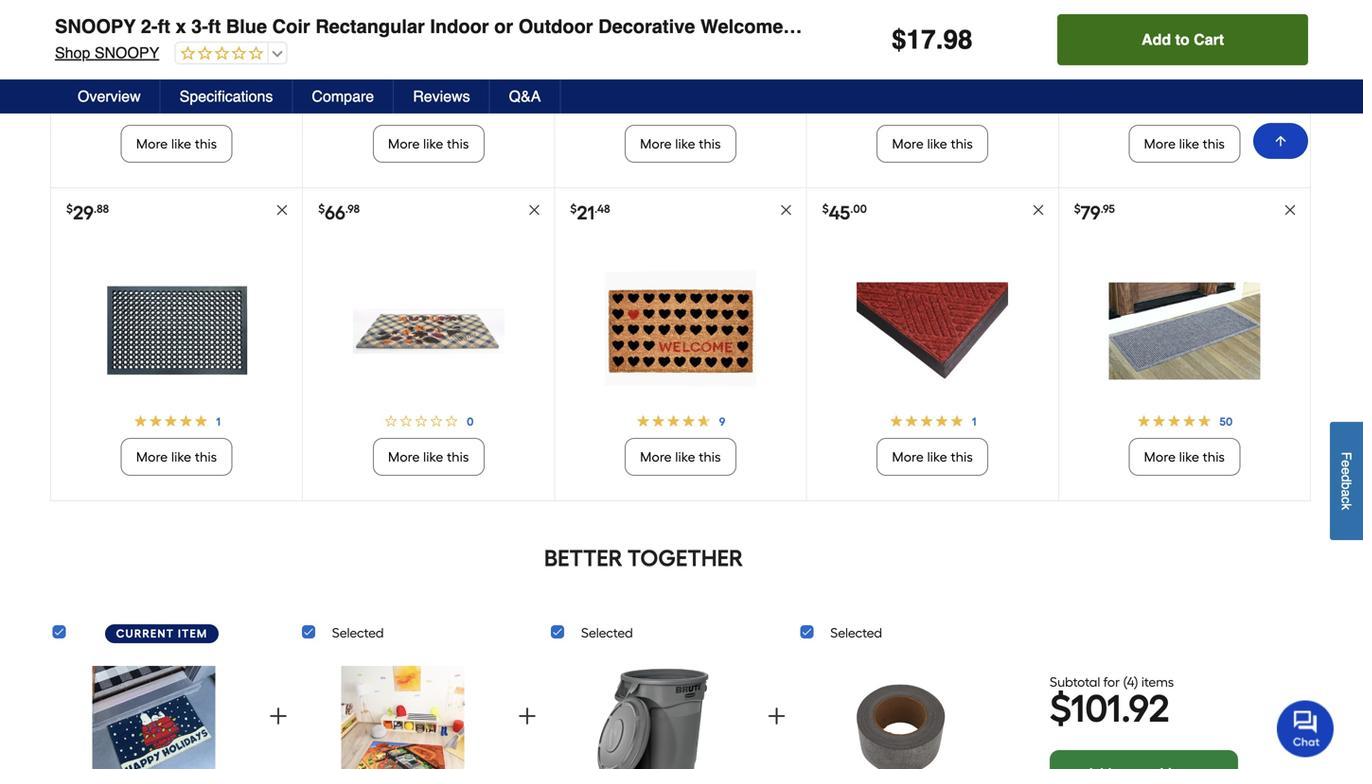 Task type: describe. For each thing, give the bounding box(es) containing it.
current
[[116, 627, 174, 641]]

.48
[[595, 202, 610, 216]]

for
[[1104, 674, 1120, 690]]

a
[[1339, 490, 1354, 497]]

close image for 79
[[1284, 204, 1297, 217]]

f e e d b a c k
[[1339, 452, 1354, 510]]

together
[[628, 545, 743, 572]]

close image for 66
[[528, 204, 541, 217]]

indoor
[[430, 16, 489, 37]]

$ 29 .88
[[66, 202, 109, 224]]

outdoor
[[519, 16, 593, 37]]

overview button
[[59, 80, 161, 114]]

close image for 45
[[1032, 204, 1045, 217]]

coir
[[272, 16, 310, 37]]

66
[[325, 202, 345, 224]]

current item
[[116, 627, 208, 641]]

79
[[1081, 202, 1101, 224]]

b
[[1339, 482, 1354, 490]]

101
[[1071, 686, 1121, 732]]

add to cart
[[1142, 31, 1224, 48]]

door
[[789, 16, 833, 37]]

$ 66 .98
[[318, 202, 360, 224]]

2-
[[141, 16, 158, 37]]

21
[[577, 202, 595, 224]]

shop
[[55, 44, 90, 62]]

cart
[[1194, 31, 1224, 48]]

plus image for rubbermaid commercial products brute 32-gallons gray plastic trash can with lid image
[[765, 705, 788, 728]]

17
[[907, 25, 936, 55]]

$ for 66
[[318, 202, 325, 216]]

.92
[[1121, 686, 1170, 732]]

29
[[73, 202, 94, 224]]

d
[[1339, 475, 1354, 482]]

selected for rubbermaid commercial products brute 32-gallons gray plastic trash can with lid image
[[581, 625, 633, 641]]

mat
[[838, 16, 871, 37]]

.95
[[1101, 202, 1115, 216]]

.00
[[850, 202, 867, 216]]

decorative
[[598, 16, 695, 37]]

$ 17 . 98
[[892, 25, 973, 55]]

$ for 45
[[822, 202, 829, 216]]

close image for 21
[[780, 204, 793, 217]]

close image for 29
[[276, 204, 289, 217]]

q&a button
[[490, 80, 561, 114]]

compare
[[312, 88, 374, 105]]

selected for disney 3 x 4 (ft) game colors indoor area rug image
[[332, 625, 384, 641]]

3-
[[191, 16, 208, 37]]

1 vertical spatial snoopy
[[94, 44, 159, 62]]

.88
[[94, 202, 109, 216]]

compare button
[[293, 80, 394, 114]]

imports decor 2-ft x 3-ft multicolor rectangular outdoor decorative nature door mat image
[[353, 258, 504, 404]]

1 e from the top
[[1339, 460, 1354, 468]]

to
[[1175, 31, 1190, 48]]

$ 21 .48
[[570, 202, 610, 224]]

98
[[943, 25, 973, 55]]

specifications
[[180, 88, 273, 105]]

shop snoopy
[[55, 44, 159, 62]]

q&a
[[509, 88, 541, 105]]

45
[[829, 202, 850, 224]]

blue
[[226, 16, 267, 37]]

0 vertical spatial snoopy
[[55, 16, 136, 37]]

undefined 2-ft x 3-ft black rectangular outdoor utility mat image
[[101, 258, 252, 404]]

rectangular
[[315, 16, 425, 37]]

subtotal
[[1050, 674, 1100, 690]]



Task type: vqa. For each thing, say whether or not it's contained in the screenshot.
Insect
no



Task type: locate. For each thing, give the bounding box(es) containing it.
3 selected from the left
[[831, 625, 882, 641]]

0 horizontal spatial close image
[[276, 204, 289, 217]]

selected up disney 3 x 4 (ft) game colors indoor area rug image
[[332, 625, 384, 641]]

$ left .
[[892, 25, 907, 55]]

snoopy down 2-
[[94, 44, 159, 62]]

$ left .88
[[66, 202, 73, 216]]

selected down better
[[581, 625, 633, 641]]

close image left the 79
[[1032, 204, 1045, 217]]

1 ft from the left
[[158, 16, 170, 37]]

2 horizontal spatial close image
[[780, 204, 793, 217]]

subtotal for ( 4 ) items $ 101 .92
[[1050, 674, 1174, 732]]

2 horizontal spatial selected
[[831, 625, 882, 641]]

f e e d b a c k button
[[1330, 422, 1363, 540]]

more like this list item
[[51, 0, 302, 187], [303, 0, 554, 187], [555, 0, 806, 187], [807, 0, 1058, 187], [1059, 0, 1310, 187], [51, 258, 302, 501], [303, 258, 554, 501], [555, 258, 806, 501], [807, 258, 1058, 501], [1059, 258, 1310, 501]]

better together
[[544, 545, 743, 572]]

2 selected from the left
[[581, 625, 633, 641]]

snoopy 2-ft x 3-ft blue coir rectangular indoor or outdoor decorative welcome door mat image
[[92, 659, 215, 770]]

close image
[[276, 204, 289, 217], [528, 204, 541, 217], [780, 204, 793, 217]]

more like this
[[136, 136, 217, 152], [388, 136, 469, 152], [640, 136, 721, 152], [892, 136, 973, 152], [1144, 136, 1225, 152], [136, 449, 217, 465], [388, 449, 469, 465], [640, 449, 721, 465], [892, 449, 973, 465], [1144, 449, 1225, 465]]

(
[[1123, 674, 1127, 690]]

4
[[1127, 674, 1135, 690]]

3 close image from the left
[[780, 204, 793, 217]]

more
[[136, 136, 168, 152], [388, 136, 420, 152], [640, 136, 672, 152], [892, 136, 924, 152], [1144, 136, 1176, 152], [136, 449, 168, 465], [388, 449, 420, 465], [640, 449, 672, 465], [892, 449, 924, 465], [1144, 449, 1176, 465]]

selected up nance great grip rug tape 2.5-in x 25-ft gray anti-slip rug tape image on the bottom right
[[831, 625, 882, 641]]

2 close image from the left
[[1284, 204, 1297, 217]]

rubbermaid commercial products brute 32-gallons gray plastic trash can with lid image
[[591, 659, 714, 770]]

e up b
[[1339, 468, 1354, 475]]

item
[[178, 627, 208, 641]]

1 horizontal spatial plus image
[[765, 705, 788, 728]]

disney 3 x 4 (ft) game colors indoor area rug image
[[341, 659, 464, 770]]

k
[[1339, 504, 1354, 510]]

$ left .95
[[1074, 202, 1081, 216]]

c
[[1339, 497, 1354, 504]]

2 ft from the left
[[208, 16, 221, 37]]

add
[[1142, 31, 1171, 48]]

plus image
[[267, 705, 290, 728]]

1 horizontal spatial close image
[[1284, 204, 1297, 217]]

close image left "66"
[[276, 204, 289, 217]]

$ inside $ 21 .48
[[570, 202, 577, 216]]

1 horizontal spatial ft
[[208, 16, 221, 37]]

$ left .00
[[822, 202, 829, 216]]

$ for 17
[[892, 25, 907, 55]]

bungalow flooring 2-ft x 5-ft bluestone rectangular indoor or outdoor decorative home door mat image
[[1109, 258, 1260, 404]]

$ for 29
[[66, 202, 73, 216]]

1 close image from the left
[[1032, 204, 1045, 217]]

reviews button
[[394, 80, 490, 114]]

e
[[1339, 460, 1354, 468], [1339, 468, 1354, 475]]

0 horizontal spatial plus image
[[516, 705, 539, 728]]

e up 'd' at the right bottom of page
[[1339, 460, 1354, 468]]

specifications button
[[161, 80, 293, 114]]

$
[[892, 25, 907, 55], [66, 202, 73, 216], [318, 202, 325, 216], [570, 202, 577, 216], [822, 202, 829, 216], [1074, 202, 1081, 216], [1050, 686, 1071, 732]]

$ 45 .00
[[822, 202, 867, 224]]

1 horizontal spatial close image
[[528, 204, 541, 217]]

more like this button
[[121, 125, 233, 163], [373, 125, 485, 163], [625, 125, 737, 163], [877, 125, 989, 163], [1129, 125, 1241, 163], [121, 438, 233, 476], [373, 438, 485, 476], [625, 438, 737, 476], [877, 438, 989, 476], [1129, 438, 1241, 476]]

1 horizontal spatial selected
[[581, 625, 633, 641]]

snoopy 2-ft x 3-ft blue coir rectangular indoor or outdoor decorative welcome door mat
[[55, 16, 871, 37]]

overview
[[78, 88, 141, 105]]

rhino mats 2-ft x 3-ft red rectangular indoor or outdoor door mat image
[[857, 258, 1008, 404]]

callowaymills 1-ft x 2-ft natural/black rectangular indoor or outdoor decorative welcome door mat image
[[605, 258, 756, 404]]

ft up the zero stars image
[[208, 16, 221, 37]]

items
[[1142, 674, 1174, 690]]

$ for 79
[[1074, 202, 1081, 216]]

close image down arrow up image
[[1284, 204, 1297, 217]]

)
[[1135, 674, 1138, 690]]

like
[[171, 136, 192, 152], [423, 136, 444, 152], [675, 136, 696, 152], [927, 136, 948, 152], [1179, 136, 1200, 152], [171, 449, 192, 465], [423, 449, 444, 465], [675, 449, 696, 465], [927, 449, 948, 465], [1179, 449, 1200, 465]]

.98
[[345, 202, 360, 216]]

$ 79 .95
[[1074, 202, 1115, 224]]

chat invite button image
[[1277, 700, 1335, 758]]

$ inside '$ 45 .00'
[[822, 202, 829, 216]]

snoopy up "shop snoopy"
[[55, 16, 136, 37]]

$ inside subtotal for ( 4 ) items $ 101 .92
[[1050, 686, 1071, 732]]

f
[[1339, 452, 1354, 460]]

$ left .48
[[570, 202, 577, 216]]

better together heading
[[49, 543, 1238, 574]]

2 plus image from the left
[[765, 705, 788, 728]]

1 plus image from the left
[[516, 705, 539, 728]]

close image left 45
[[780, 204, 793, 217]]

selected for nance great grip rug tape 2.5-in x 25-ft gray anti-slip rug tape image on the bottom right
[[831, 625, 882, 641]]

$ left for
[[1050, 686, 1071, 732]]

ft
[[158, 16, 170, 37], [208, 16, 221, 37]]

plus image
[[516, 705, 539, 728], [765, 705, 788, 728]]

or
[[494, 16, 513, 37]]

1 selected from the left
[[332, 625, 384, 641]]

$ left .98
[[318, 202, 325, 216]]

reviews
[[413, 88, 470, 105]]

close image left 21
[[528, 204, 541, 217]]

this
[[195, 136, 217, 152], [447, 136, 469, 152], [699, 136, 721, 152], [951, 136, 973, 152], [1203, 136, 1225, 152], [195, 449, 217, 465], [447, 449, 469, 465], [699, 449, 721, 465], [951, 449, 973, 465], [1203, 449, 1225, 465]]

better
[[544, 545, 623, 572]]

selected
[[332, 625, 384, 641], [581, 625, 633, 641], [831, 625, 882, 641]]

2 close image from the left
[[528, 204, 541, 217]]

$ inside $ 29 .88
[[66, 202, 73, 216]]

arrow up image
[[1273, 133, 1289, 149]]

$ for 21
[[570, 202, 577, 216]]

.
[[936, 25, 943, 55]]

1 close image from the left
[[276, 204, 289, 217]]

nance great grip rug tape 2.5-in x 25-ft gray anti-slip rug tape image
[[840, 659, 963, 770]]

close image
[[1032, 204, 1045, 217], [1284, 204, 1297, 217]]

$ inside $ 66 .98
[[318, 202, 325, 216]]

welcome
[[701, 16, 783, 37]]

add to cart button
[[1058, 14, 1308, 65]]

2 e from the top
[[1339, 468, 1354, 475]]

zero stars image
[[175, 45, 263, 63]]

0 horizontal spatial ft
[[158, 16, 170, 37]]

x
[[176, 16, 186, 37]]

$ inside $ 79 .95
[[1074, 202, 1081, 216]]

0 horizontal spatial selected
[[332, 625, 384, 641]]

plus image for disney 3 x 4 (ft) game colors indoor area rug image
[[516, 705, 539, 728]]

0 horizontal spatial close image
[[1032, 204, 1045, 217]]

ft left x at left
[[158, 16, 170, 37]]

snoopy
[[55, 16, 136, 37], [94, 44, 159, 62]]



